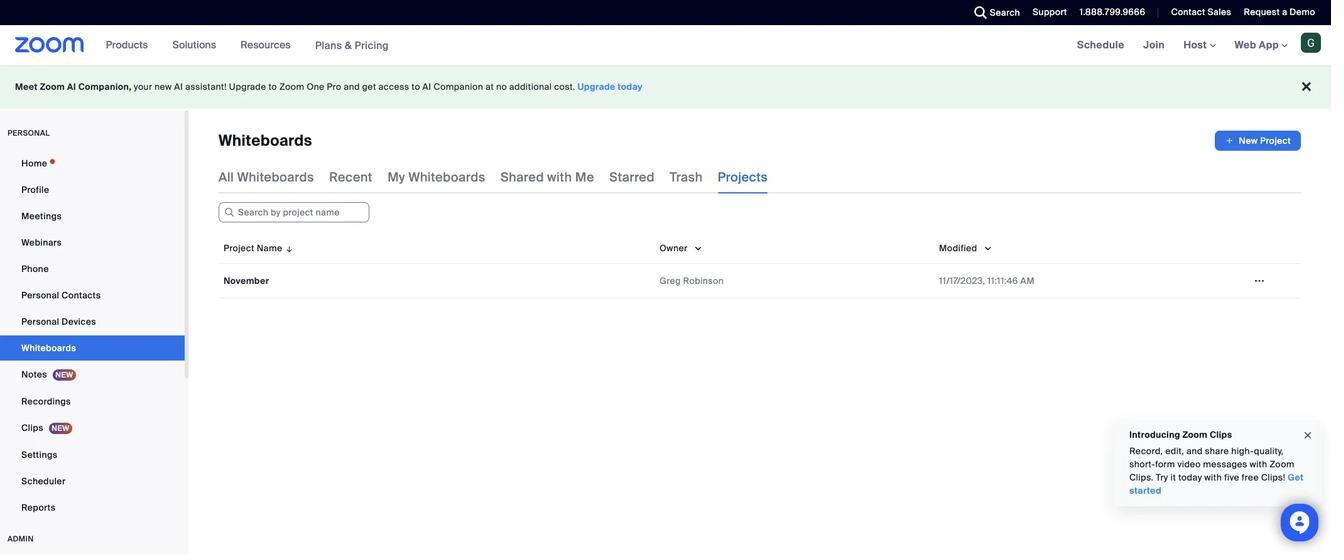 Task type: describe. For each thing, give the bounding box(es) containing it.
arrow down image
[[283, 240, 294, 255]]

notes
[[21, 369, 47, 380]]

home
[[21, 158, 47, 169]]

project inside button
[[1261, 135, 1292, 146]]

personal for personal contacts
[[21, 290, 59, 301]]

me
[[576, 169, 595, 185]]

schedule
[[1078, 38, 1125, 52]]

demo
[[1290, 6, 1316, 18]]

greg
[[660, 275, 681, 287]]

assistant!
[[185, 81, 227, 92]]

search button
[[965, 0, 1024, 25]]

scheduler link
[[0, 469, 185, 494]]

clips!
[[1262, 472, 1286, 483]]

whiteboards right my
[[409, 169, 486, 185]]

and inside record, edit, and share high-quality, short-form video messages with zoom clips. try it today with five free clips!
[[1187, 446, 1203, 457]]

starred
[[610, 169, 655, 185]]

project name
[[224, 242, 283, 254]]

schedule link
[[1068, 25, 1134, 65]]

video
[[1178, 459, 1201, 470]]

meet
[[15, 81, 38, 92]]

personal for personal devices
[[21, 316, 59, 327]]

meet zoom ai companion, footer
[[0, 65, 1332, 109]]

short-
[[1130, 459, 1156, 470]]

free
[[1242, 472, 1260, 483]]

contacts
[[62, 290, 101, 301]]

tabs of all whiteboard page tab list
[[219, 161, 768, 194]]

products
[[106, 38, 148, 52]]

record,
[[1130, 446, 1164, 457]]

and inside meet zoom ai companion, footer
[[344, 81, 360, 92]]

support
[[1033, 6, 1068, 18]]

edit,
[[1166, 446, 1185, 457]]

recent
[[329, 169, 373, 185]]

november
[[224, 275, 269, 287]]

access
[[379, 81, 410, 92]]

close image
[[1304, 428, 1314, 443]]

quality,
[[1255, 446, 1284, 457]]

plans & pricing
[[315, 39, 389, 52]]

new
[[1240, 135, 1258, 146]]

personal
[[8, 128, 50, 138]]

product information navigation
[[97, 25, 398, 66]]

personal contacts link
[[0, 283, 185, 308]]

Search text field
[[219, 202, 370, 222]]

introducing
[[1130, 429, 1181, 441]]

try
[[1157, 472, 1169, 483]]

add image
[[1226, 135, 1235, 147]]

application containing project name
[[219, 233, 1302, 299]]

introducing zoom clips
[[1130, 429, 1233, 441]]

get started
[[1130, 472, 1304, 497]]

at
[[486, 81, 494, 92]]

new project
[[1240, 135, 1292, 146]]

sales
[[1208, 6, 1232, 18]]

resources button
[[241, 25, 296, 65]]

companion
[[434, 81, 483, 92]]

shared with me
[[501, 169, 595, 185]]

2 to from the left
[[412, 81, 420, 92]]

recordings
[[21, 396, 71, 407]]

one
[[307, 81, 325, 92]]

notes link
[[0, 362, 185, 388]]

join link
[[1134, 25, 1175, 65]]

edit project image
[[1250, 275, 1270, 287]]

meetings
[[21, 211, 62, 222]]

your
[[134, 81, 152, 92]]

pro
[[327, 81, 342, 92]]

name
[[257, 242, 283, 254]]

get started link
[[1130, 472, 1304, 497]]

phone
[[21, 263, 49, 275]]

profile link
[[0, 177, 185, 202]]

meetings link
[[0, 204, 185, 229]]

join
[[1144, 38, 1165, 52]]

2 ai from the left
[[174, 81, 183, 92]]

zoom logo image
[[15, 37, 84, 53]]

meet zoom ai companion, your new ai assistant! upgrade to zoom one pro and get access to ai companion at no additional cost. upgrade today
[[15, 81, 643, 92]]

resources
[[241, 38, 291, 52]]

cost.
[[555, 81, 576, 92]]

a
[[1283, 6, 1288, 18]]

personal devices link
[[0, 309, 185, 334]]

new project button
[[1216, 131, 1302, 151]]

form
[[1156, 459, 1176, 470]]

profile picture image
[[1302, 33, 1322, 53]]

modified
[[940, 242, 978, 254]]

settings link
[[0, 442, 185, 468]]

share
[[1206, 446, 1230, 457]]

webinars link
[[0, 230, 185, 255]]

five
[[1225, 472, 1240, 483]]

additional
[[510, 81, 552, 92]]

owner
[[660, 242, 688, 254]]

get
[[1288, 472, 1304, 483]]

pricing
[[355, 39, 389, 52]]



Task type: locate. For each thing, give the bounding box(es) containing it.
0 vertical spatial today
[[618, 81, 643, 92]]

app
[[1260, 38, 1280, 52]]

upgrade down 'product information' navigation in the left top of the page
[[229, 81, 266, 92]]

1 to from the left
[[269, 81, 277, 92]]

all
[[219, 169, 234, 185]]

it
[[1171, 472, 1177, 483]]

my whiteboards
[[388, 169, 486, 185]]

am
[[1021, 275, 1035, 287]]

0 horizontal spatial ai
[[67, 81, 76, 92]]

1 vertical spatial and
[[1187, 446, 1203, 457]]

support link
[[1024, 0, 1071, 25], [1033, 6, 1068, 18]]

recordings link
[[0, 389, 185, 414]]

zoom inside record, edit, and share high-quality, short-form video messages with zoom clips. try it today with five free clips!
[[1270, 459, 1295, 470]]

started
[[1130, 485, 1162, 497]]

admin
[[8, 534, 34, 544]]

whiteboards down personal devices
[[21, 343, 76, 354]]

host
[[1184, 38, 1210, 52]]

personal menu menu
[[0, 151, 185, 522]]

1 vertical spatial today
[[1179, 472, 1203, 483]]

project right new
[[1261, 135, 1292, 146]]

and left get
[[344, 81, 360, 92]]

1 ai from the left
[[67, 81, 76, 92]]

upgrade
[[229, 81, 266, 92], [578, 81, 616, 92]]

ai left companion
[[423, 81, 432, 92]]

zoom
[[40, 81, 65, 92], [280, 81, 304, 92], [1183, 429, 1208, 441], [1270, 459, 1295, 470]]

personal devices
[[21, 316, 96, 327]]

clips up share
[[1210, 429, 1233, 441]]

1 horizontal spatial clips
[[1210, 429, 1233, 441]]

whiteboards link
[[0, 336, 185, 361]]

profile
[[21, 184, 49, 195]]

clips
[[21, 422, 43, 434], [1210, 429, 1233, 441]]

request
[[1245, 6, 1281, 18]]

upgrade right cost.
[[578, 81, 616, 92]]

0 vertical spatial and
[[344, 81, 360, 92]]

with left me
[[547, 169, 572, 185]]

banner containing products
[[0, 25, 1332, 66]]

zoom up edit,
[[1183, 429, 1208, 441]]

plans
[[315, 39, 342, 52]]

whiteboards inside application
[[219, 131, 312, 150]]

host button
[[1184, 38, 1217, 52]]

clips.
[[1130, 472, 1154, 483]]

companion,
[[78, 81, 132, 92]]

0 vertical spatial with
[[547, 169, 572, 185]]

personal contacts
[[21, 290, 101, 301]]

reports
[[21, 502, 56, 513]]

ai right 'new'
[[174, 81, 183, 92]]

1 horizontal spatial ai
[[174, 81, 183, 92]]

2 horizontal spatial ai
[[423, 81, 432, 92]]

and up video
[[1187, 446, 1203, 457]]

with
[[547, 169, 572, 185], [1250, 459, 1268, 470], [1205, 472, 1223, 483]]

web app button
[[1235, 38, 1288, 52]]

2 personal from the top
[[21, 316, 59, 327]]

0 horizontal spatial to
[[269, 81, 277, 92]]

&
[[345, 39, 352, 52]]

clips up settings
[[21, 422, 43, 434]]

11/17/2023, 11:11:46 am
[[940, 275, 1035, 287]]

0 horizontal spatial upgrade
[[229, 81, 266, 92]]

personal
[[21, 290, 59, 301], [21, 316, 59, 327]]

settings
[[21, 449, 58, 461]]

my
[[388, 169, 405, 185]]

projects
[[718, 169, 768, 185]]

1 horizontal spatial upgrade
[[578, 81, 616, 92]]

ai left the companion,
[[67, 81, 76, 92]]

contact
[[1172, 6, 1206, 18]]

1 personal from the top
[[21, 290, 59, 301]]

home link
[[0, 151, 185, 176]]

with down messages on the right bottom of the page
[[1205, 472, 1223, 483]]

1 horizontal spatial project
[[1261, 135, 1292, 146]]

whiteboards up search text box
[[237, 169, 314, 185]]

zoom left one
[[280, 81, 304, 92]]

0 horizontal spatial clips
[[21, 422, 43, 434]]

with up free
[[1250, 459, 1268, 470]]

project
[[1261, 135, 1292, 146], [224, 242, 255, 254]]

contact sales
[[1172, 6, 1232, 18]]

1.888.799.9666
[[1080, 6, 1146, 18]]

2 vertical spatial with
[[1205, 472, 1223, 483]]

webinars
[[21, 237, 62, 248]]

today
[[618, 81, 643, 92], [1179, 472, 1203, 483]]

high-
[[1232, 446, 1255, 457]]

new
[[155, 81, 172, 92]]

1 horizontal spatial and
[[1187, 446, 1203, 457]]

zoom up clips!
[[1270, 459, 1295, 470]]

1 horizontal spatial with
[[1205, 472, 1223, 483]]

0 vertical spatial personal
[[21, 290, 59, 301]]

to right the access
[[412, 81, 420, 92]]

project left the name
[[224, 242, 255, 254]]

shared
[[501, 169, 544, 185]]

contact sales link
[[1162, 0, 1235, 25], [1172, 6, 1232, 18]]

solutions
[[172, 38, 216, 52]]

2 horizontal spatial with
[[1250, 459, 1268, 470]]

0 vertical spatial project
[[1261, 135, 1292, 146]]

0 horizontal spatial project
[[224, 242, 255, 254]]

0 horizontal spatial and
[[344, 81, 360, 92]]

web
[[1235, 38, 1257, 52]]

0 horizontal spatial today
[[618, 81, 643, 92]]

application
[[219, 233, 1302, 299]]

1 vertical spatial with
[[1250, 459, 1268, 470]]

products button
[[106, 25, 154, 65]]

request a demo link
[[1235, 0, 1332, 25], [1245, 6, 1316, 18]]

reports link
[[0, 495, 185, 520]]

plans & pricing link
[[315, 39, 389, 52], [315, 39, 389, 52]]

2 upgrade from the left
[[578, 81, 616, 92]]

1 horizontal spatial to
[[412, 81, 420, 92]]

3 ai from the left
[[423, 81, 432, 92]]

1 upgrade from the left
[[229, 81, 266, 92]]

personal down phone
[[21, 290, 59, 301]]

scheduler
[[21, 476, 66, 487]]

today inside record, edit, and share high-quality, short-form video messages with zoom clips. try it today with five free clips!
[[1179, 472, 1203, 483]]

1 vertical spatial project
[[224, 242, 255, 254]]

and
[[344, 81, 360, 92], [1187, 446, 1203, 457]]

banner
[[0, 25, 1332, 66]]

today inside meet zoom ai companion, footer
[[618, 81, 643, 92]]

0 horizontal spatial with
[[547, 169, 572, 185]]

solutions button
[[172, 25, 222, 65]]

1 horizontal spatial today
[[1179, 472, 1203, 483]]

get
[[362, 81, 376, 92]]

11:11:46
[[988, 275, 1019, 287]]

trash
[[670, 169, 703, 185]]

meetings navigation
[[1068, 25, 1332, 66]]

whiteboards up all whiteboards
[[219, 131, 312, 150]]

search
[[990, 7, 1021, 18]]

to down resources dropdown button
[[269, 81, 277, 92]]

1 vertical spatial personal
[[21, 316, 59, 327]]

robinson
[[684, 275, 724, 287]]

with inside tabs of all whiteboard page tab list
[[547, 169, 572, 185]]

zoom right meet
[[40, 81, 65, 92]]

whiteboards application
[[219, 131, 1302, 151]]

personal down personal contacts
[[21, 316, 59, 327]]

request a demo
[[1245, 6, 1316, 18]]

clips inside personal menu menu
[[21, 422, 43, 434]]

whiteboards inside personal menu menu
[[21, 343, 76, 354]]

upgrade today link
[[578, 81, 643, 92]]

all whiteboards
[[219, 169, 314, 185]]



Task type: vqa. For each thing, say whether or not it's contained in the screenshot.
up corresponding to Create
no



